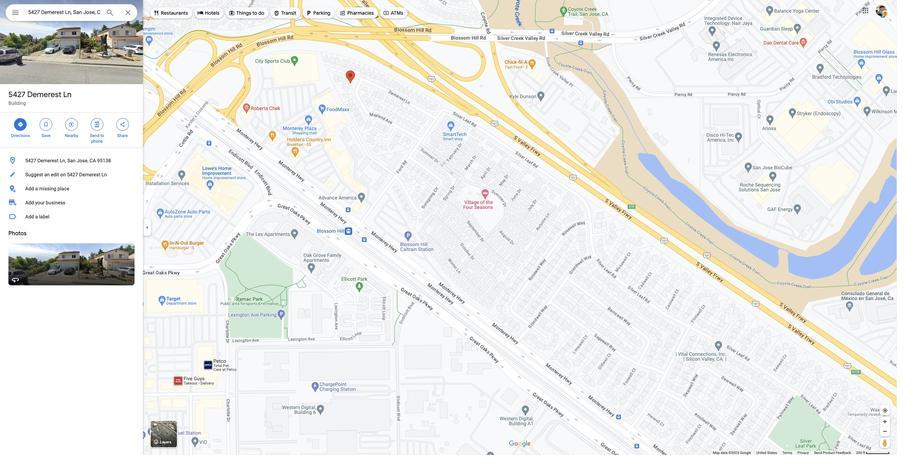 Task type: describe. For each thing, give the bounding box(es) containing it.
5427 for ln
[[8, 90, 25, 100]]


[[383, 9, 390, 17]]

demerest for ln
[[27, 90, 62, 100]]


[[11, 8, 20, 18]]

an
[[44, 172, 50, 177]]


[[68, 121, 75, 128]]

send for send to phone
[[90, 133, 99, 138]]

zoom in image
[[883, 419, 888, 424]]


[[229, 9, 235, 17]]


[[306, 9, 312, 17]]

pharmacies
[[348, 10, 374, 16]]

do
[[259, 10, 265, 16]]

to inside " things to do"
[[253, 10, 257, 16]]

ln inside 5427 demerest ln building
[[63, 90, 72, 100]]

add for add your business
[[25, 200, 34, 206]]


[[119, 121, 126, 128]]

privacy
[[798, 451, 810, 455]]

photos
[[8, 230, 27, 237]]

show street view coverage image
[[881, 438, 891, 448]]


[[153, 9, 160, 17]]

missing
[[39, 186, 56, 192]]

united states
[[757, 451, 778, 455]]

save
[[42, 133, 51, 138]]

edit
[[51, 172, 59, 177]]

ln inside "button"
[[102, 172, 107, 177]]

google
[[741, 451, 752, 455]]

 pharmacies
[[340, 9, 374, 17]]

5427 demerest ln main content
[[0, 0, 143, 455]]

phone
[[91, 139, 103, 144]]

show your location image
[[883, 408, 889, 414]]

terms button
[[783, 451, 793, 455]]

200 ft
[[857, 451, 866, 455]]

demerest for ln,
[[37, 158, 59, 163]]

5427 demerest ln building
[[8, 90, 72, 106]]

united states button
[[757, 451, 778, 455]]

a for label
[[35, 214, 38, 220]]

send product feedback
[[815, 451, 852, 455]]

ft
[[864, 451, 866, 455]]

label
[[39, 214, 50, 220]]

san
[[67, 158, 76, 163]]

add for add a missing place
[[25, 186, 34, 192]]

5427 Demerest Ln, San Jose, CA 95138 field
[[6, 4, 138, 21]]

ca
[[90, 158, 96, 163]]


[[274, 9, 280, 17]]

 atms
[[383, 9, 404, 17]]

ln,
[[60, 158, 66, 163]]

states
[[768, 451, 778, 455]]

your
[[35, 200, 45, 206]]

add for add a label
[[25, 214, 34, 220]]

things
[[236, 10, 252, 16]]

send product feedback button
[[815, 451, 852, 455]]

actions for 5427 demerest ln region
[[0, 113, 143, 148]]

 parking
[[306, 9, 331, 17]]

send to phone
[[90, 133, 104, 144]]

 things to do
[[229, 9, 265, 17]]

5427 for ln,
[[25, 158, 36, 163]]

restaurants
[[161, 10, 188, 16]]

©2023
[[729, 451, 740, 455]]

add a label button
[[0, 210, 143, 224]]


[[340, 9, 346, 17]]

on
[[60, 172, 66, 177]]

atms
[[391, 10, 404, 16]]



Task type: locate. For each thing, give the bounding box(es) containing it.
0 vertical spatial a
[[35, 186, 38, 192]]

5427
[[8, 90, 25, 100], [25, 158, 36, 163], [67, 172, 78, 177]]

 button
[[6, 4, 25, 22]]

None field
[[28, 8, 100, 16]]

0 vertical spatial ln
[[63, 90, 72, 100]]

to up phone at the left of page
[[100, 133, 104, 138]]

to inside the send to phone
[[100, 133, 104, 138]]

 hotels
[[197, 9, 220, 17]]

share
[[117, 133, 128, 138]]

1 horizontal spatial send
[[815, 451, 823, 455]]

business
[[46, 200, 65, 206]]

demerest up an
[[37, 158, 59, 163]]

add
[[25, 186, 34, 192], [25, 200, 34, 206], [25, 214, 34, 220]]

1 horizontal spatial ln
[[102, 172, 107, 177]]

send left product
[[815, 451, 823, 455]]

1 vertical spatial ln
[[102, 172, 107, 177]]

3 add from the top
[[25, 214, 34, 220]]

send inside the send to phone
[[90, 133, 99, 138]]

 restaurants
[[153, 9, 188, 17]]

google maps element
[[0, 0, 898, 455]]

parking
[[314, 10, 331, 16]]

send up phone at the left of page
[[90, 133, 99, 138]]

1 vertical spatial send
[[815, 451, 823, 455]]

5427 inside 5427 demerest ln, san jose, ca 95138 button
[[25, 158, 36, 163]]

transit
[[281, 10, 297, 16]]

ln
[[63, 90, 72, 100], [102, 172, 107, 177]]

to
[[253, 10, 257, 16], [100, 133, 104, 138]]

0 vertical spatial 5427
[[8, 90, 25, 100]]

2 vertical spatial 5427
[[67, 172, 78, 177]]

0 vertical spatial add
[[25, 186, 34, 192]]

demerest up  at left
[[27, 90, 62, 100]]

ln down 95138 on the top
[[102, 172, 107, 177]]

5427 inside the suggest an edit on 5427 demerest ln "button"
[[67, 172, 78, 177]]

1 add from the top
[[25, 186, 34, 192]]

nearby
[[65, 133, 78, 138]]

5427 demerest ln, san jose, ca 95138 button
[[0, 154, 143, 168]]

1 vertical spatial to
[[100, 133, 104, 138]]

add down suggest
[[25, 186, 34, 192]]

1 vertical spatial demerest
[[37, 158, 59, 163]]

2 add from the top
[[25, 200, 34, 206]]

a
[[35, 186, 38, 192], [35, 214, 38, 220]]

privacy button
[[798, 451, 810, 455]]

add a label
[[25, 214, 50, 220]]

0 horizontal spatial ln
[[63, 90, 72, 100]]

a left label
[[35, 214, 38, 220]]

united
[[757, 451, 767, 455]]

5427 demerest ln, san jose, ca 95138
[[25, 158, 111, 163]]

suggest
[[25, 172, 43, 177]]

footer containing map data ©2023 google
[[714, 451, 857, 455]]

map
[[714, 451, 721, 455]]

1 vertical spatial add
[[25, 200, 34, 206]]

0 vertical spatial to
[[253, 10, 257, 16]]

95138
[[97, 158, 111, 163]]

add your business link
[[0, 196, 143, 210]]

demerest inside "button"
[[79, 172, 100, 177]]

layers
[[160, 440, 171, 445]]

2 a from the top
[[35, 214, 38, 220]]

1 a from the top
[[35, 186, 38, 192]]


[[197, 9, 204, 17]]

demerest
[[27, 90, 62, 100], [37, 158, 59, 163], [79, 172, 100, 177]]

send
[[90, 133, 99, 138], [815, 451, 823, 455]]

add a missing place button
[[0, 182, 143, 196]]

hotels
[[205, 10, 220, 16]]

add left label
[[25, 214, 34, 220]]

demerest down ca
[[79, 172, 100, 177]]

map data ©2023 google
[[714, 451, 752, 455]]

0 horizontal spatial to
[[100, 133, 104, 138]]


[[17, 121, 24, 128]]

send for send product feedback
[[815, 451, 823, 455]]

 search field
[[6, 4, 138, 22]]

building
[[8, 100, 26, 106]]

to left do
[[253, 10, 257, 16]]

zoom out image
[[883, 429, 888, 434]]


[[94, 121, 100, 128]]

place
[[58, 186, 69, 192]]

a left missing
[[35, 186, 38, 192]]

suggest an edit on 5427 demerest ln
[[25, 172, 107, 177]]

 transit
[[274, 9, 297, 17]]

demerest inside button
[[37, 158, 59, 163]]

1 vertical spatial a
[[35, 214, 38, 220]]

jose,
[[77, 158, 88, 163]]

terms
[[783, 451, 793, 455]]

footer inside google maps element
[[714, 451, 857, 455]]

demerest inside 5427 demerest ln building
[[27, 90, 62, 100]]

5427 up building
[[8, 90, 25, 100]]

200
[[857, 451, 863, 455]]

5427 up suggest
[[25, 158, 36, 163]]

none field inside 5427 demerest ln, san jose, ca 95138 field
[[28, 8, 100, 16]]

add your business
[[25, 200, 65, 206]]

1 horizontal spatial to
[[253, 10, 257, 16]]

suggest an edit on 5427 demerest ln button
[[0, 168, 143, 182]]

5427 right on
[[67, 172, 78, 177]]

directions
[[11, 133, 30, 138]]

feedback
[[837, 451, 852, 455]]

1 vertical spatial 5427
[[25, 158, 36, 163]]

2 vertical spatial add
[[25, 214, 34, 220]]

add a missing place
[[25, 186, 69, 192]]

a for missing
[[35, 186, 38, 192]]

0 horizontal spatial send
[[90, 133, 99, 138]]

5427 inside 5427 demerest ln building
[[8, 90, 25, 100]]

data
[[721, 451, 728, 455]]

ln up 
[[63, 90, 72, 100]]

product
[[824, 451, 836, 455]]

send inside button
[[815, 451, 823, 455]]

add left the your
[[25, 200, 34, 206]]


[[43, 121, 49, 128]]

0 vertical spatial demerest
[[27, 90, 62, 100]]

2 vertical spatial demerest
[[79, 172, 100, 177]]

200 ft button
[[857, 451, 891, 455]]

collapse side panel image
[[143, 224, 151, 232]]

0 vertical spatial send
[[90, 133, 99, 138]]

footer
[[714, 451, 857, 455]]



Task type: vqa. For each thing, say whether or not it's contained in the screenshot.


